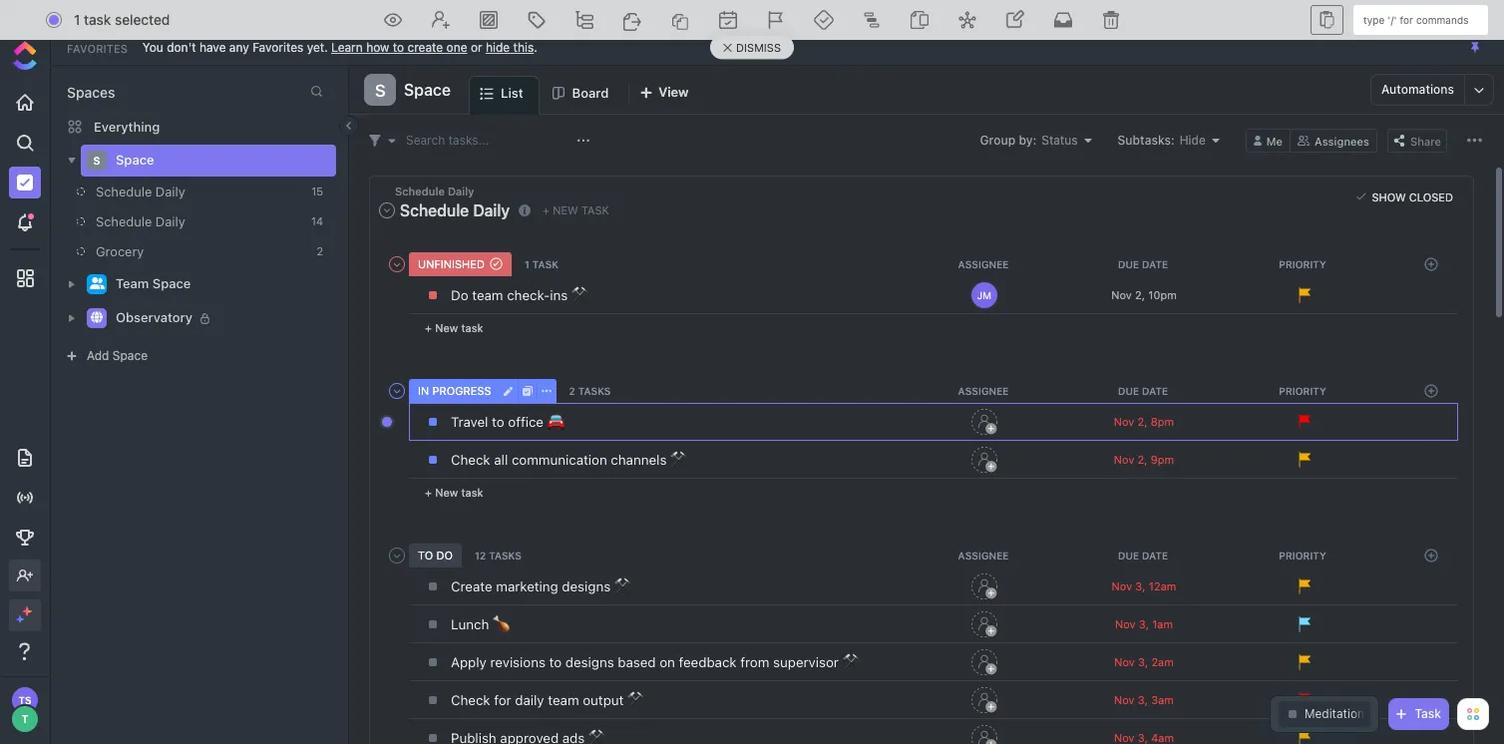 Task type: vqa. For each thing, say whether or not it's contained in the screenshot.
The Google Sheets button
no



Task type: describe. For each thing, give the bounding box(es) containing it.
2 vertical spatial +
[[425, 485, 432, 498]]

status
[[1042, 132, 1078, 147]]

1 horizontal spatial hide
[[1180, 132, 1206, 147]]

show
[[1372, 190, 1406, 203]]

team
[[116, 275, 149, 291]]

due date button for 1 task
[[1065, 258, 1225, 270]]

check all communication channels ⚒️ link
[[446, 443, 900, 477]]

check-
[[507, 287, 550, 303]]

team space link
[[116, 268, 323, 300]]

set priority image
[[767, 11, 785, 29]]

nov for nov 3 , 1 am
[[1115, 617, 1136, 630]]

share button
[[1387, 128, 1447, 152]]

spaces link
[[51, 84, 115, 101]]

space down everything
[[116, 152, 154, 168]]

1 for 1 task
[[525, 258, 530, 270]]

board link
[[572, 76, 617, 114]]

date for 12 tasks
[[1142, 549, 1168, 561]]

nov 3 , 1 am
[[1115, 617, 1173, 630]]

4
[[1151, 730, 1158, 743]]

dismiss
[[736, 41, 781, 54]]

check for daily team output ⚒️
[[451, 692, 644, 708]]

jm
[[977, 289, 992, 301]]

space inside button
[[404, 81, 451, 99]]

to right want
[[626, 6, 639, 23]]

enable
[[643, 6, 687, 23]]

nov for nov 2 , 8 pm
[[1114, 414, 1134, 427]]

travel
[[451, 414, 488, 430]]

due date for 2 tasks
[[1118, 385, 1168, 397]]

dropdown menu image
[[1005, 9, 1025, 29]]

nov for nov 3 , 2 am
[[1114, 655, 1135, 668]]

do for do you want to enable browser notifications? enable hide this
[[541, 6, 559, 23]]

ts
[[18, 694, 32, 706]]

subtasks:
[[1118, 132, 1175, 147]]

🍗
[[493, 616, 510, 632]]

.
[[534, 39, 537, 54]]

t
[[21, 712, 29, 725]]

nov 3 , 4 am
[[1114, 730, 1174, 743]]

priority for 1 task
[[1279, 258, 1326, 270]]

1 for 1 task selected
[[74, 11, 80, 28]]

nov 2 , 8 pm
[[1114, 414, 1174, 427]]

to left office
[[492, 414, 504, 430]]

travel to office 🚘 link
[[446, 405, 900, 439]]

show closed button
[[1352, 187, 1458, 206]]

nov for nov 2 , 9 pm
[[1114, 452, 1134, 465]]

priority button for 2 tasks
[[1225, 385, 1384, 397]]

schedule daily link for 15
[[50, 177, 303, 206]]

nov 2 , 10 pm
[[1111, 288, 1177, 300]]

check all communication channels ⚒️
[[451, 452, 687, 468]]

2 left 8
[[1138, 414, 1144, 427]]

learn how to create one link
[[331, 39, 467, 54]]

communication
[[512, 452, 607, 468]]

date for 2 tasks
[[1142, 385, 1168, 397]]

2 vertical spatial new
[[435, 485, 458, 498]]

assignee for 1 task
[[958, 258, 1009, 270]]

, for 9
[[1144, 452, 1148, 465]]

due date for 12 tasks
[[1118, 549, 1168, 561]]

assignees button
[[1291, 128, 1377, 152]]

sparkle svg 1 image
[[22, 606, 32, 616]]

due date for 1 task
[[1118, 258, 1168, 270]]

hide
[[486, 39, 510, 54]]

create marketing designs ⚒️ link
[[446, 569, 900, 603]]

space down grocery link
[[152, 275, 191, 291]]

⚒️ up lunch 🍗 link
[[614, 578, 631, 594]]

add
[[87, 348, 109, 363]]

3 for 2
[[1138, 655, 1145, 668]]

schedule daily link for 14
[[50, 206, 303, 236]]

one
[[446, 39, 467, 54]]

2 left 9
[[1138, 452, 1144, 465]]

create
[[451, 578, 492, 594]]

observatory link
[[116, 302, 323, 334]]

priority button for 12 tasks
[[1225, 549, 1384, 561]]

am for 2
[[1158, 655, 1174, 668]]

2 tasks button
[[566, 385, 618, 397]]

list
[[501, 85, 523, 101]]

space right add
[[113, 348, 148, 363]]

0 vertical spatial 12
[[475, 549, 486, 561]]

enable
[[850, 6, 895, 23]]

team space
[[116, 275, 191, 291]]

nov 3 , 2 am
[[1114, 655, 1174, 668]]

8
[[1151, 414, 1158, 427]]

view button
[[631, 76, 697, 115]]

1 vertical spatial this
[[513, 39, 534, 54]]

grocery
[[96, 243, 144, 259]]

3 for 4
[[1138, 730, 1145, 743]]

view
[[659, 84, 689, 100]]

for
[[494, 692, 511, 708]]

nov for nov 2 , 10 pm
[[1111, 288, 1132, 300]]

⚒️ right supervisor
[[842, 654, 859, 670]]

tasks...
[[448, 132, 489, 147]]

1 horizontal spatial favorites
[[252, 39, 304, 54]]

due for 2 tasks
[[1118, 385, 1139, 397]]

create
[[407, 39, 443, 54]]

, for 1
[[1146, 617, 1149, 630]]

learn
[[331, 39, 363, 54]]

1 vertical spatial team
[[548, 692, 579, 708]]

office
[[508, 414, 544, 430]]

14
[[311, 214, 323, 227]]

do for do team check-ins ⚒️
[[451, 287, 468, 303]]

me button
[[1246, 128, 1291, 152]]

daily inside the schedule daily dropdown button
[[473, 201, 510, 219]]

1 task selected
[[74, 11, 170, 28]]

assignee button for 1 task
[[906, 258, 1065, 270]]

spaces
[[67, 84, 115, 101]]

subtasks: hide
[[1118, 132, 1206, 147]]

lunch 🍗 link
[[446, 607, 900, 641]]

group by: status
[[980, 132, 1078, 147]]

daily down space link
[[155, 184, 185, 199]]

2 up check all communication channels ⚒️
[[569, 385, 575, 397]]

12 tasks
[[475, 549, 521, 561]]

lunch
[[451, 616, 489, 632]]

output
[[583, 692, 624, 708]]

all
[[494, 452, 508, 468]]

2 tasks
[[569, 385, 611, 397]]

space link
[[116, 145, 323, 177]]

⚒️ right output
[[627, 692, 644, 708]]

to right "revisions" in the left of the page
[[549, 654, 562, 670]]

0 horizontal spatial favorites
[[67, 41, 127, 54]]

⚒️ inside "link"
[[670, 452, 687, 468]]

or
[[471, 39, 482, 54]]

3 up 4
[[1151, 692, 1158, 705]]

, for 8
[[1144, 414, 1148, 427]]

do team check-ins ⚒️ link
[[446, 278, 900, 312]]

how
[[366, 39, 389, 54]]

yet.
[[307, 39, 328, 54]]

assignee for 12 tasks
[[958, 549, 1009, 561]]

by:
[[1019, 132, 1037, 147]]

ts t
[[18, 694, 32, 725]]

check for daily team output ⚒️ link
[[446, 683, 900, 717]]

assignee button for 12 tasks
[[906, 549, 1065, 561]]

add space
[[87, 348, 148, 363]]

task up 12 tasks
[[461, 485, 483, 498]]

0 vertical spatial +
[[543, 204, 550, 217]]

globe image
[[91, 312, 103, 324]]

task
[[1415, 706, 1441, 721]]

search tasks...
[[406, 132, 489, 147]]

group
[[980, 132, 1016, 147]]

1 task
[[525, 258, 559, 270]]

space button
[[396, 68, 451, 112]]

lunch 🍗
[[451, 616, 510, 632]]

you don't have any favorites yet. learn how to create one or hide this .
[[142, 39, 537, 54]]

you
[[142, 39, 163, 54]]

, for 10
[[1142, 288, 1145, 300]]



Task type: locate. For each thing, give the bounding box(es) containing it.
0 horizontal spatial hide
[[905, 6, 935, 23]]

2 vertical spatial assignee button
[[906, 549, 1065, 561]]

0 vertical spatial do
[[541, 6, 559, 23]]

task left selected
[[84, 11, 111, 28]]

task down do team check-ins ⚒️
[[461, 321, 483, 334]]

view settings image
[[1467, 133, 1482, 148]]

channels
[[611, 452, 667, 468]]

nov for nov 3 , 4 am
[[1114, 730, 1135, 743]]

favorites
[[252, 39, 304, 54], [67, 41, 127, 54]]

1 vertical spatial check
[[451, 692, 490, 708]]

12 up nov 3 , 1 am
[[1149, 579, 1161, 592]]

, for 3
[[1145, 692, 1148, 705]]

type '/' for commands field
[[1353, 5, 1488, 35]]

1 vertical spatial date
[[1142, 385, 1168, 397]]

, down nov 3 , 2 am
[[1145, 692, 1148, 705]]

designs right marketing
[[562, 578, 611, 594]]

1 vertical spatial due date button
[[1065, 385, 1225, 397]]

, for 2
[[1145, 655, 1148, 668]]

, for 12
[[1142, 579, 1146, 592]]

1 vertical spatial hide
[[1180, 132, 1206, 147]]

2 down nov 3 , 1 am
[[1151, 655, 1158, 668]]

2
[[317, 244, 323, 257], [1135, 288, 1142, 300], [569, 385, 575, 397], [1138, 414, 1144, 427], [1138, 452, 1144, 465], [1151, 655, 1158, 668]]

due up nov 3 , 12 am
[[1118, 549, 1139, 561]]

task up the ins
[[532, 258, 559, 270]]

hide this link
[[486, 39, 534, 54]]

0 vertical spatial new
[[553, 204, 578, 217]]

due date button for 12 tasks
[[1065, 549, 1225, 561]]

assignee button
[[906, 258, 1065, 270], [906, 385, 1065, 397], [906, 549, 1065, 561]]

1 vertical spatial assignee button
[[906, 385, 1065, 397]]

⚒️ down travel to office 🚘 link
[[670, 452, 687, 468]]

, for 4
[[1145, 730, 1148, 743]]

check left all
[[451, 452, 490, 468]]

1 vertical spatial 12
[[1149, 579, 1161, 592]]

due up "nov 2 , 10 pm"
[[1118, 258, 1139, 270]]

0 vertical spatial due
[[1118, 258, 1139, 270]]

check for check for daily team output ⚒️
[[451, 692, 490, 708]]

2 vertical spatial priority
[[1279, 549, 1326, 561]]

⚒️ right the ins
[[572, 287, 589, 303]]

view settings element
[[1462, 128, 1487, 153]]

0 vertical spatial team
[[472, 287, 503, 303]]

everything link
[[51, 111, 348, 143]]

1 vertical spatial do
[[451, 287, 468, 303]]

date for 1 task
[[1142, 258, 1168, 270]]

apply revisions to designs based on feedback from supervisor ⚒️ link
[[446, 645, 900, 679]]

due date up "nov 2 , 10 pm"
[[1118, 258, 1168, 270]]

sparkle svg 2 image
[[16, 615, 23, 623]]

1 horizontal spatial tasks
[[578, 385, 611, 397]]

want
[[590, 6, 622, 23]]

1 horizontal spatial 1
[[525, 258, 530, 270]]

schedule daily link up grocery link
[[50, 177, 303, 206]]

, up nov 3 , 1 am
[[1142, 579, 1146, 592]]

2 vertical spatial due
[[1118, 549, 1139, 561]]

everything
[[94, 118, 160, 134]]

selected
[[115, 11, 170, 28]]

+ new task down "travel"
[[425, 485, 483, 498]]

favorites down 1 task selected
[[67, 41, 127, 54]]

, up nov 3 , 2 am
[[1146, 617, 1149, 630]]

date
[[1142, 258, 1168, 270], [1142, 385, 1168, 397], [1142, 549, 1168, 561]]

0 horizontal spatial this
[[513, 39, 534, 54]]

1 horizontal spatial this
[[939, 6, 963, 23]]

nov 3 , 12 am
[[1112, 579, 1176, 592]]

2 vertical spatial date
[[1142, 549, 1168, 561]]

date up the 10
[[1142, 258, 1168, 270]]

schedule inside the schedule daily dropdown button
[[400, 201, 469, 219]]

1 vertical spatial assignee
[[958, 385, 1009, 397]]

1
[[74, 11, 80, 28], [525, 258, 530, 270], [1152, 617, 1157, 630]]

feedback
[[679, 654, 737, 670]]

team left check-
[[472, 287, 503, 303]]

me
[[1266, 134, 1283, 147]]

nov left the 10
[[1111, 288, 1132, 300]]

2 vertical spatial priority button
[[1225, 549, 1384, 561]]

schedule daily button
[[377, 196, 515, 224]]

3 up nov 3 , 3 am
[[1138, 655, 1145, 668]]

, down nov 3 , 1 am
[[1145, 655, 1148, 668]]

3 due date button from the top
[[1065, 549, 1225, 561]]

1 vertical spatial new
[[435, 321, 458, 334]]

nov up nov 3 , 4 am
[[1114, 692, 1135, 705]]

date up 8
[[1142, 385, 1168, 397]]

3 due date from the top
[[1118, 549, 1168, 561]]

2 assignee from the top
[[958, 385, 1009, 397]]

1 assignee from the top
[[958, 258, 1009, 270]]

daily up grocery link
[[155, 213, 185, 229]]

based
[[618, 654, 656, 670]]

3 for 12
[[1135, 579, 1142, 592]]

0 vertical spatial hide
[[905, 6, 935, 23]]

pm for do team check-ins ⚒️
[[1160, 288, 1177, 300]]

assignee button for 2 tasks
[[906, 385, 1065, 397]]

2 vertical spatial + new task
[[425, 485, 483, 498]]

browser
[[691, 6, 744, 23]]

0 vertical spatial + new task
[[543, 204, 609, 217]]

new right list info icon
[[553, 204, 578, 217]]

show closed
[[1372, 190, 1453, 203]]

am up 4
[[1158, 692, 1174, 705]]

assignee
[[958, 258, 1009, 270], [958, 385, 1009, 397], [958, 549, 1009, 561]]

priority button for 1 task
[[1225, 258, 1384, 270]]

⚒️
[[572, 287, 589, 303], [670, 452, 687, 468], [614, 578, 631, 594], [842, 654, 859, 670], [627, 692, 644, 708]]

team right daily
[[548, 692, 579, 708]]

check inside "link"
[[451, 452, 490, 468]]

this left dropdown menu icon
[[939, 6, 963, 23]]

tasks up check all communication channels ⚒️
[[578, 385, 611, 397]]

2 down 14
[[317, 244, 323, 257]]

ins
[[550, 287, 568, 303]]

date up nov 3 , 12 am
[[1142, 549, 1168, 561]]

3 left 4
[[1138, 730, 1145, 743]]

1 task button
[[522, 258, 566, 270]]

,
[[1142, 288, 1145, 300], [1144, 414, 1148, 427], [1144, 452, 1148, 465], [1142, 579, 1146, 592], [1146, 617, 1149, 630], [1145, 655, 1148, 668], [1145, 692, 1148, 705], [1145, 730, 1148, 743]]

nov for nov 3 , 3 am
[[1114, 692, 1135, 705]]

user group image
[[89, 278, 104, 290]]

pm for travel to office 🚘
[[1158, 414, 1174, 427]]

to right how
[[393, 39, 404, 54]]

0 horizontal spatial tasks
[[489, 549, 521, 561]]

nov up nov 3 , 1 am
[[1112, 579, 1132, 592]]

nov up nov 3 , 3 am
[[1114, 655, 1135, 668]]

check for check all communication channels ⚒️
[[451, 452, 490, 468]]

daily down 'tasks...' on the left top of page
[[448, 185, 474, 197]]

0 vertical spatial date
[[1142, 258, 1168, 270]]

don't
[[167, 39, 196, 54]]

travel to office 🚘
[[451, 414, 564, 430]]

schedule daily link up the grocery
[[50, 206, 303, 236]]

2 left the 10
[[1135, 288, 1142, 300]]

nov 2 , 9 pm
[[1114, 452, 1174, 465]]

9
[[1151, 452, 1158, 465]]

designs up output
[[565, 654, 614, 670]]

schedule daily inside dropdown button
[[400, 201, 510, 219]]

due date button up nov 3 , 12 am
[[1065, 549, 1225, 561]]

due
[[1118, 258, 1139, 270], [1118, 385, 1139, 397], [1118, 549, 1139, 561]]

due for 12 tasks
[[1118, 549, 1139, 561]]

2 due from the top
[[1118, 385, 1139, 397]]

nov for nov 3 , 12 am
[[1112, 579, 1132, 592]]

due date up the nov 2 , 8 pm
[[1118, 385, 1168, 397]]

1 priority from the top
[[1279, 258, 1326, 270]]

tasks for 2 tasks
[[578, 385, 611, 397]]

am down nov 3 , 3 am
[[1158, 730, 1174, 743]]

do left check-
[[451, 287, 468, 303]]

revisions
[[490, 654, 546, 670]]

, left 8
[[1144, 414, 1148, 427]]

2 due date button from the top
[[1065, 385, 1225, 397]]

3 assignee from the top
[[958, 549, 1009, 561]]

2 check from the top
[[451, 692, 490, 708]]

check left for on the bottom left
[[451, 692, 490, 708]]

marketing
[[496, 578, 558, 594]]

am for 1
[[1157, 617, 1173, 630]]

hide right subtasks:
[[1180, 132, 1206, 147]]

due date up nov 3 , 12 am
[[1118, 549, 1168, 561]]

2 vertical spatial assignee
[[958, 549, 1009, 561]]

0 vertical spatial this
[[939, 6, 963, 23]]

, left 9
[[1144, 452, 1148, 465]]

0 vertical spatial tasks
[[578, 385, 611, 397]]

share
[[1410, 134, 1441, 147]]

priority for 2 tasks
[[1279, 385, 1326, 397]]

0 vertical spatial priority button
[[1225, 258, 1384, 270]]

new down "travel"
[[435, 485, 458, 498]]

0 vertical spatial assignee
[[958, 258, 1009, 270]]

3 for 3
[[1138, 692, 1145, 705]]

0 horizontal spatial 12
[[475, 549, 486, 561]]

3 priority button from the top
[[1225, 549, 1384, 561]]

, left 4
[[1145, 730, 1148, 743]]

3 up nov 3 , 1 am
[[1135, 579, 1142, 592]]

3 due from the top
[[1118, 549, 1139, 561]]

tasks up marketing
[[489, 549, 521, 561]]

due date button up "nov 2 , 10 pm"
[[1065, 258, 1225, 270]]

search
[[406, 132, 445, 147]]

do
[[541, 6, 559, 23], [451, 287, 468, 303]]

pm
[[1160, 288, 1177, 300], [1158, 414, 1174, 427], [1158, 452, 1174, 465]]

am for 12
[[1161, 579, 1176, 592]]

1 vertical spatial priority
[[1279, 385, 1326, 397]]

1 vertical spatial due date
[[1118, 385, 1168, 397]]

daily left list info icon
[[473, 201, 510, 219]]

0 vertical spatial check
[[451, 452, 490, 468]]

0 horizontal spatial team
[[472, 287, 503, 303]]

have
[[199, 39, 226, 54]]

1 vertical spatial 1
[[525, 258, 530, 270]]

new down do team check-ins ⚒️
[[435, 321, 458, 334]]

3 date from the top
[[1142, 549, 1168, 561]]

1 left selected
[[74, 11, 80, 28]]

am for 3
[[1158, 692, 1174, 705]]

hide right enable
[[905, 6, 935, 23]]

am up nov 3 , 1 am
[[1161, 579, 1176, 592]]

12 up create at left
[[475, 549, 486, 561]]

1 schedule daily link from the top
[[50, 177, 303, 206]]

1 priority button from the top
[[1225, 258, 1384, 270]]

team
[[472, 287, 503, 303], [548, 692, 579, 708]]

0 vertical spatial assignee button
[[906, 258, 1065, 270]]

3 down nov 3 , 12 am
[[1139, 617, 1146, 630]]

nov left 8
[[1114, 414, 1134, 427]]

due date button up the nov 2 , 8 pm
[[1065, 385, 1225, 397]]

priority button
[[1225, 258, 1384, 270], [1225, 385, 1384, 397], [1225, 549, 1384, 561]]

am down nov 3 , 1 am
[[1158, 655, 1174, 668]]

nov down nov 3 , 12 am
[[1115, 617, 1136, 630]]

1 vertical spatial designs
[[565, 654, 614, 670]]

3 up nov 3 , 4 am
[[1138, 692, 1145, 705]]

assignees
[[1315, 134, 1369, 147]]

task right list info icon
[[581, 204, 609, 217]]

3 assignee button from the top
[[906, 549, 1065, 561]]

due date button for 2 tasks
[[1065, 385, 1225, 397]]

1 vertical spatial tasks
[[489, 549, 521, 561]]

1 horizontal spatial 12
[[1149, 579, 1161, 592]]

nov left 4
[[1114, 730, 1135, 743]]

2 horizontal spatial 1
[[1152, 617, 1157, 630]]

list info image
[[519, 204, 531, 216]]

12 tasks button
[[472, 549, 528, 561]]

on
[[660, 654, 675, 670]]

0 vertical spatial 1
[[74, 11, 80, 28]]

supervisor
[[773, 654, 839, 670]]

0 vertical spatial priority
[[1279, 258, 1326, 270]]

am for 4
[[1158, 730, 1174, 743]]

2 vertical spatial 1
[[1152, 617, 1157, 630]]

daily
[[515, 692, 544, 708]]

apply revisions to designs based on feedback from supervisor ⚒️
[[451, 654, 859, 670]]

1 horizontal spatial do
[[541, 6, 559, 23]]

1 due from the top
[[1118, 258, 1139, 270]]

1 due date button from the top
[[1065, 258, 1225, 270]]

create marketing designs ⚒️
[[451, 578, 631, 594]]

this right hide
[[513, 39, 534, 54]]

1 vertical spatial due
[[1118, 385, 1139, 397]]

+ new task
[[543, 204, 609, 217], [425, 321, 483, 334], [425, 485, 483, 498]]

2 vertical spatial pm
[[1158, 452, 1174, 465]]

space
[[404, 81, 451, 99], [116, 152, 154, 168], [152, 275, 191, 291], [113, 348, 148, 363]]

daily
[[155, 184, 185, 199], [448, 185, 474, 197], [473, 201, 510, 219], [155, 213, 185, 229]]

due for 1 task
[[1118, 258, 1139, 270]]

2 due date from the top
[[1118, 385, 1168, 397]]

1 vertical spatial pm
[[1158, 414, 1174, 427]]

list link
[[501, 77, 531, 114]]

assignee for 2 tasks
[[958, 385, 1009, 397]]

automations
[[1381, 82, 1454, 97]]

Search tasks... text field
[[406, 126, 572, 154]]

1 due date from the top
[[1118, 258, 1168, 270]]

do you want to enable browser notifications? enable hide this
[[541, 6, 963, 23]]

2 date from the top
[[1142, 385, 1168, 397]]

nov 3 , 3 am
[[1114, 692, 1174, 705]]

2 assignee button from the top
[[906, 385, 1065, 397]]

1 horizontal spatial team
[[548, 692, 579, 708]]

1 up nov 3 , 2 am
[[1152, 617, 1157, 630]]

do left you
[[541, 6, 559, 23]]

🚘
[[547, 414, 564, 430]]

+ new task down do team check-ins ⚒️
[[425, 321, 483, 334]]

from
[[740, 654, 769, 670]]

1 vertical spatial + new task
[[425, 321, 483, 334]]

0 vertical spatial due date button
[[1065, 258, 1225, 270]]

1 assignee button from the top
[[906, 258, 1065, 270]]

2 priority from the top
[[1279, 385, 1326, 397]]

notifications?
[[748, 6, 837, 23]]

0 vertical spatial designs
[[562, 578, 611, 594]]

3 for 1
[[1139, 617, 1146, 630]]

due date
[[1118, 258, 1168, 270], [1118, 385, 1168, 397], [1118, 549, 1168, 561]]

due up the nov 2 , 8 pm
[[1118, 385, 1139, 397]]

am up nov 3 , 2 am
[[1157, 617, 1173, 630]]

favorites right the any
[[252, 39, 304, 54]]

+ new task right list info icon
[[543, 204, 609, 217]]

2 priority button from the top
[[1225, 385, 1384, 397]]

priority
[[1279, 258, 1326, 270], [1279, 385, 1326, 397], [1279, 549, 1326, 561]]

0 horizontal spatial do
[[451, 287, 468, 303]]

schedule daily
[[96, 184, 185, 199], [395, 185, 474, 197], [400, 201, 510, 219], [96, 213, 185, 229]]

board
[[572, 84, 609, 100]]

1 date from the top
[[1142, 258, 1168, 270]]

0 vertical spatial due date
[[1118, 258, 1168, 270]]

3 priority from the top
[[1279, 549, 1326, 561]]

nov left 9
[[1114, 452, 1134, 465]]

2 schedule daily link from the top
[[50, 206, 303, 236]]

1 up check-
[[525, 258, 530, 270]]

0 vertical spatial pm
[[1160, 288, 1177, 300]]

, left the 10
[[1142, 288, 1145, 300]]

1 vertical spatial +
[[425, 321, 432, 334]]

2 vertical spatial due date button
[[1065, 549, 1225, 561]]

1 check from the top
[[451, 452, 490, 468]]

space down create
[[404, 81, 451, 99]]

1 vertical spatial priority button
[[1225, 385, 1384, 397]]

tasks for 12 tasks
[[489, 549, 521, 561]]

0 horizontal spatial 1
[[74, 11, 80, 28]]

2 vertical spatial due date
[[1118, 549, 1168, 561]]

priority for 12 tasks
[[1279, 549, 1326, 561]]



